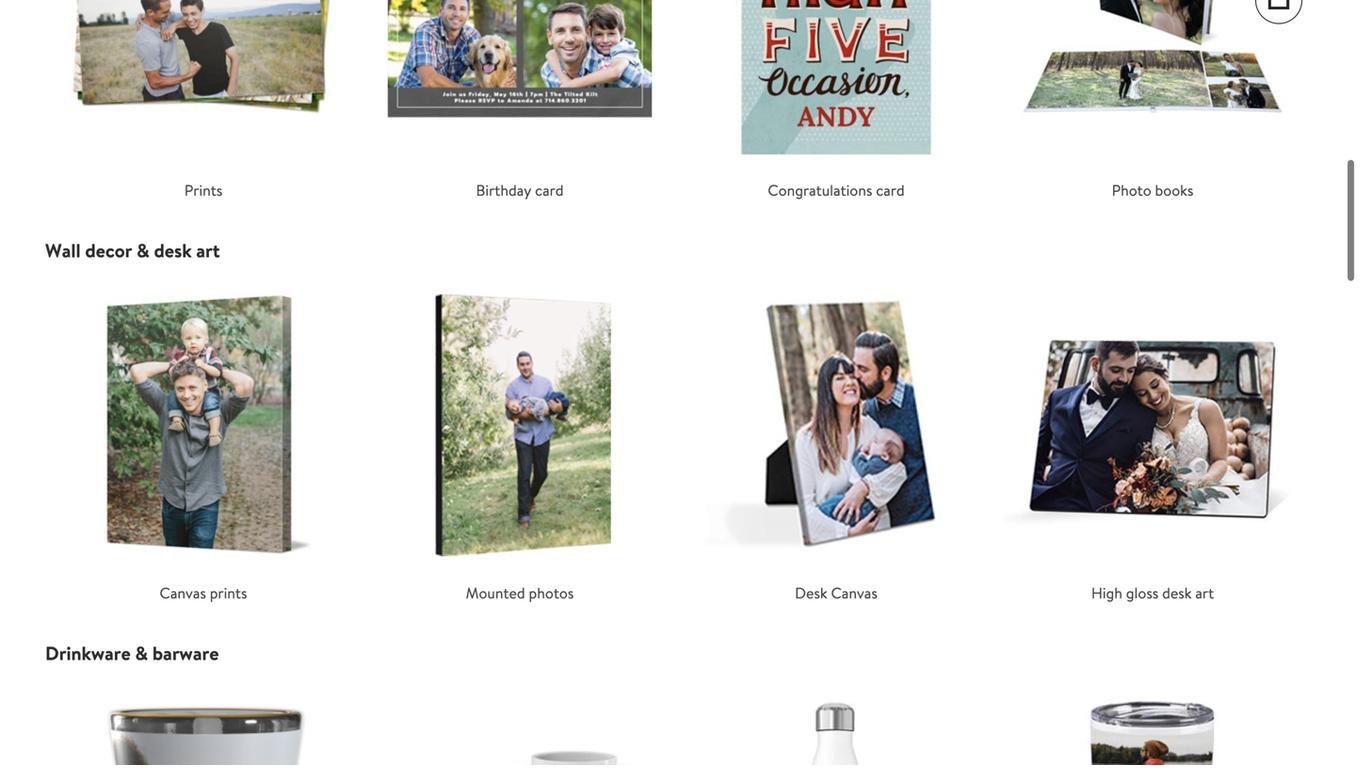 Task type: vqa. For each thing, say whether or not it's contained in the screenshot.
card to the right
yes



Task type: locate. For each thing, give the bounding box(es) containing it.
1 horizontal spatial card
[[876, 180, 905, 200]]

mounted photo image
[[371, 277, 669, 574]]

desk
[[795, 583, 828, 604]]

photo books
[[1112, 180, 1194, 200]]

canvas
[[160, 583, 206, 604], [831, 583, 878, 604]]

1 vertical spatial desk
[[1163, 583, 1192, 604]]

art
[[196, 237, 220, 264], [1196, 583, 1214, 604]]

card right the birthday
[[535, 180, 564, 200]]

0 horizontal spatial art
[[196, 237, 220, 264]]

wall
[[45, 237, 81, 264]]

1 vertical spatial art
[[1196, 583, 1214, 604]]

congratulations
[[768, 180, 873, 200]]

congratulations card
[[768, 180, 905, 200]]

birthday card link
[[371, 0, 669, 201]]

canvas left prints
[[160, 583, 206, 604]]

desk canvas image
[[688, 277, 985, 574]]

travel tumblers image
[[1004, 680, 1302, 766]]

congratulations card image
[[688, 0, 985, 171]]

1 horizontal spatial art
[[1196, 583, 1214, 604]]

desk right gloss
[[1163, 583, 1192, 604]]

card for congratulations card
[[876, 180, 905, 200]]

card right congratulations
[[876, 180, 905, 200]]

desk
[[154, 237, 192, 264], [1163, 583, 1192, 604]]

photo book image
[[1004, 0, 1302, 171]]

canvas right "desk"
[[831, 583, 878, 604]]

1 horizontal spatial canvas
[[831, 583, 878, 604]]

desk right decor
[[154, 237, 192, 264]]

&
[[137, 237, 149, 264], [135, 640, 148, 667]]

card
[[535, 180, 564, 200], [876, 180, 905, 200]]

1 canvas from the left
[[160, 583, 206, 604]]

high
[[1092, 583, 1123, 604]]

mounted photos link
[[371, 277, 669, 605]]

art right gloss
[[1196, 583, 1214, 604]]

& left barware
[[135, 640, 148, 667]]

canvas prints link
[[55, 277, 352, 605]]

desk inside high gloss desk art 'link'
[[1163, 583, 1192, 604]]

1 card from the left
[[535, 180, 564, 200]]

decor
[[85, 237, 132, 264]]

canvas prints
[[160, 583, 247, 604]]

0 horizontal spatial card
[[535, 180, 564, 200]]

gloss
[[1126, 583, 1159, 604]]

books
[[1155, 180, 1194, 200]]

0 horizontal spatial canvas
[[160, 583, 206, 604]]

2 card from the left
[[876, 180, 905, 200]]

prints
[[184, 180, 223, 200]]

0 vertical spatial desk
[[154, 237, 192, 264]]

& right decor
[[137, 237, 149, 264]]

canvas prints image
[[55, 277, 352, 574]]

1 horizontal spatial desk
[[1163, 583, 1192, 604]]

drinkware
[[45, 640, 131, 667]]

0 vertical spatial art
[[196, 237, 220, 264]]

0 vertical spatial &
[[137, 237, 149, 264]]

art down prints
[[196, 237, 220, 264]]

high gloss desk art image
[[1004, 277, 1302, 574]]

prints
[[210, 583, 247, 604]]



Task type: describe. For each thing, give the bounding box(es) containing it.
prints link
[[55, 0, 352, 201]]

barware
[[153, 640, 219, 667]]

1 vertical spatial &
[[135, 640, 148, 667]]

high gloss desk art
[[1092, 583, 1214, 604]]

photos
[[529, 583, 574, 604]]

photo books link
[[1004, 0, 1302, 201]]

mounted photos
[[466, 583, 574, 604]]

desk canvas
[[795, 583, 878, 604]]

wall decor & desk art
[[45, 237, 220, 264]]

water bottle image
[[688, 680, 985, 766]]

mounted
[[466, 583, 525, 604]]

shot glass with gold rim image
[[55, 680, 352, 766]]

ceramic mug image
[[371, 680, 669, 766]]

card for birthday card
[[535, 180, 564, 200]]

desk canvas link
[[688, 277, 985, 605]]

photo
[[1112, 180, 1152, 200]]

photo prints image
[[55, 0, 352, 171]]

birthday card
[[476, 180, 564, 200]]

high gloss desk art link
[[1004, 277, 1302, 605]]

2 canvas from the left
[[831, 583, 878, 604]]

drinkware & barware
[[45, 640, 219, 667]]

congratulations card link
[[688, 0, 985, 201]]

birthday card image
[[371, 0, 669, 171]]

0 horizontal spatial desk
[[154, 237, 192, 264]]

birthday
[[476, 180, 532, 200]]

art inside 'link'
[[1196, 583, 1214, 604]]



